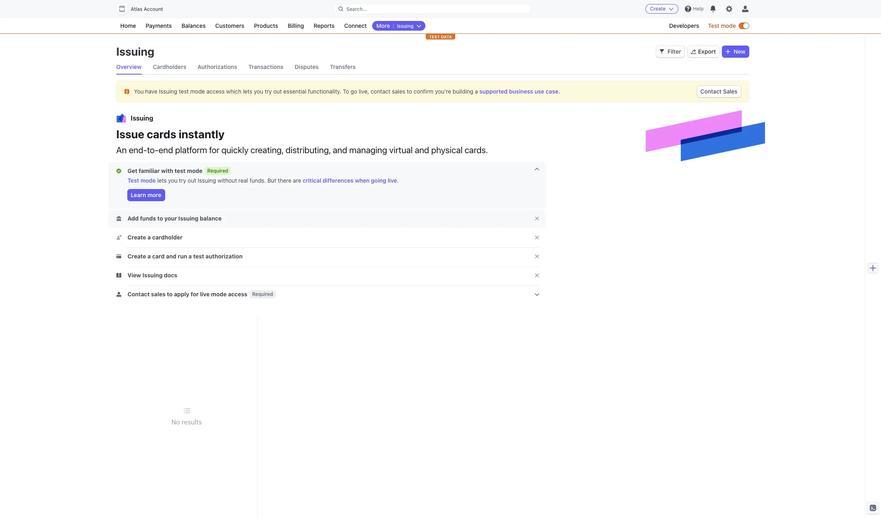 Task type: describe. For each thing, give the bounding box(es) containing it.
Search… text field
[[334, 4, 532, 14]]

you have issuing test mode access which lets you try out essential functionality. to go live, contact sales to confirm you're building a supported business use case .
[[134, 88, 561, 95]]

test for with
[[175, 167, 186, 174]]

differences
[[323, 177, 354, 184]]

test
[[430, 34, 440, 39]]

account
[[144, 6, 163, 12]]

view issuing docs
[[128, 272, 178, 279]]

live inside contact sales to apply for live mode access dropdown button
[[200, 291, 210, 298]]

end-
[[129, 145, 147, 155]]

to
[[343, 88, 349, 95]]

2 vertical spatial test
[[193, 253, 204, 260]]

creating,
[[251, 145, 284, 155]]

real
[[239, 177, 248, 184]]

cards
[[147, 127, 176, 141]]

confirm
[[414, 88, 434, 95]]

create button
[[646, 4, 679, 14]]

filter
[[668, 48, 682, 55]]

run
[[178, 253, 187, 260]]

reports
[[314, 22, 335, 29]]

learn more toolbar
[[128, 190, 540, 201]]

contact sales to apply for live mode access button
[[116, 290, 249, 298]]

no
[[172, 419, 180, 426]]

required for contact sales to apply for live mode access
[[252, 291, 273, 297]]

to for contact sales to apply for live mode access
[[167, 291, 173, 298]]

filter button
[[657, 46, 685, 57]]

more
[[377, 22, 390, 29]]

test data
[[430, 34, 452, 39]]

for inside issue cards instantly an end-to-end platform for quickly creating, distributing, and managing virtual and physical cards.
[[209, 145, 220, 155]]

for inside dropdown button
[[191, 291, 199, 298]]

customers link
[[211, 21, 249, 31]]

learn
[[131, 192, 146, 198]]

distributing,
[[286, 145, 331, 155]]

issuing right your
[[179, 215, 199, 222]]

a inside "dropdown button"
[[148, 234, 151, 241]]

connect
[[345, 22, 367, 29]]

a left card
[[148, 253, 151, 260]]

customers
[[216, 22, 245, 29]]

physical
[[432, 145, 463, 155]]

funds
[[140, 215, 156, 222]]

cardholders
[[153, 63, 186, 70]]

essential
[[284, 88, 307, 95]]

disputes
[[295, 63, 319, 70]]

home
[[120, 22, 136, 29]]

results
[[182, 419, 202, 426]]

1 vertical spatial out
[[188, 177, 196, 184]]

create for create a card and run a test authorization
[[128, 253, 146, 260]]

managing
[[350, 145, 388, 155]]

learn more link
[[128, 190, 165, 201]]

go
[[351, 88, 358, 95]]

going
[[371, 177, 387, 184]]

payments link
[[142, 21, 176, 31]]

mode down authorizations link
[[190, 88, 205, 95]]

0 vertical spatial try
[[265, 88, 272, 95]]

new link
[[723, 46, 749, 57]]

help
[[694, 6, 704, 12]]

you're
[[435, 88, 452, 95]]

case
[[546, 88, 559, 95]]

critical
[[303, 177, 322, 184]]

create a cardholder
[[128, 234, 183, 241]]

use
[[535, 88, 545, 95]]

required for get familiar with test mode
[[208, 168, 228, 174]]

mode right apply
[[211, 291, 227, 298]]

functionality.
[[308, 88, 342, 95]]

transactions
[[249, 63, 284, 70]]

view
[[128, 272, 141, 279]]

notifications image
[[711, 6, 717, 12]]

virtual
[[390, 145, 413, 155]]

contact for contact sales
[[701, 88, 722, 95]]

contact sales link
[[698, 86, 741, 97]]

atlas
[[131, 6, 143, 12]]

sales
[[724, 88, 738, 95]]

svg image for get familiar with test mode
[[116, 169, 121, 173]]

0 vertical spatial lets
[[243, 88, 253, 95]]

transfers
[[330, 63, 356, 70]]

when
[[355, 177, 370, 184]]

atlas account
[[131, 6, 163, 12]]

export
[[699, 48, 717, 55]]

live,
[[359, 88, 369, 95]]

create for create a cardholder
[[128, 234, 146, 241]]

1 horizontal spatial and
[[333, 145, 348, 155]]

reports link
[[310, 21, 339, 31]]

with
[[161, 167, 173, 174]]

platform
[[175, 145, 207, 155]]

test mode link
[[128, 177, 156, 184]]

svg image for view issuing docs
[[116, 273, 121, 278]]

2 horizontal spatial and
[[415, 145, 430, 155]]

cardholder
[[152, 234, 183, 241]]

issuing left without
[[198, 177, 216, 184]]

1 vertical spatial try
[[179, 177, 186, 184]]

test for test mode lets you try out issuing without real funds. but there are critical differences when going live .
[[128, 177, 139, 184]]

mode up "new" link
[[722, 22, 737, 29]]

billing
[[288, 22, 304, 29]]

contact
[[371, 88, 391, 95]]

tab list containing overview
[[116, 60, 749, 75]]

there
[[278, 177, 292, 184]]



Task type: locate. For each thing, give the bounding box(es) containing it.
developers link
[[666, 21, 704, 31]]

issuing right more
[[397, 23, 414, 29]]

end
[[159, 145, 173, 155]]

out left essential
[[274, 88, 282, 95]]

.
[[559, 88, 561, 95], [397, 177, 399, 184]]

1 vertical spatial required
[[252, 291, 273, 297]]

test mode
[[709, 22, 737, 29]]

supported business use case link
[[480, 88, 559, 95]]

0 vertical spatial out
[[274, 88, 282, 95]]

familiar
[[139, 167, 160, 174]]

sales
[[392, 88, 406, 95], [151, 291, 166, 298]]

create down add
[[128, 234, 146, 241]]

lets
[[243, 88, 253, 95], [157, 177, 167, 184]]

sales inside dropdown button
[[151, 291, 166, 298]]

svg image
[[660, 49, 665, 54], [116, 169, 121, 173], [116, 216, 121, 221], [116, 292, 121, 297]]

atlas account button
[[116, 3, 171, 15]]

but
[[268, 177, 277, 184]]

out
[[274, 88, 282, 95], [188, 177, 196, 184]]

without
[[218, 177, 237, 184]]

0 horizontal spatial contact
[[128, 291, 150, 298]]

test right with
[[175, 167, 186, 174]]

0 vertical spatial required
[[208, 168, 228, 174]]

0 horizontal spatial lets
[[157, 177, 167, 184]]

access left which
[[207, 88, 225, 95]]

get
[[128, 167, 137, 174]]

for right apply
[[191, 291, 199, 298]]

you right which
[[254, 88, 263, 95]]

1 vertical spatial create
[[128, 234, 146, 241]]

transfers link
[[330, 60, 356, 74]]

create
[[651, 6, 666, 12], [128, 234, 146, 241], [128, 253, 146, 260]]

help button
[[682, 2, 708, 15]]

mode
[[722, 22, 737, 29], [190, 88, 205, 95], [187, 167, 203, 174], [141, 177, 156, 184], [211, 291, 227, 298]]

1 horizontal spatial required
[[252, 291, 273, 297]]

0 horizontal spatial required
[[208, 168, 228, 174]]

0 horizontal spatial and
[[166, 253, 177, 260]]

mode down platform
[[187, 167, 203, 174]]

critical differences when going live link
[[303, 177, 397, 184]]

contact inside 'contact sales' link
[[701, 88, 722, 95]]

svg image for filter
[[660, 49, 665, 54]]

0 vertical spatial test
[[709, 22, 720, 29]]

svg image inside create a cardholder "dropdown button"
[[116, 235, 121, 240]]

svg image down view issuing docs dropdown button
[[116, 292, 121, 297]]

instantly
[[179, 127, 225, 141]]

svg image left view
[[116, 273, 121, 278]]

Search… search field
[[334, 4, 532, 14]]

contact down view
[[128, 291, 150, 298]]

live right the 'going' at the top left of the page
[[388, 177, 397, 184]]

a left "cardholder"
[[148, 234, 151, 241]]

2 vertical spatial create
[[128, 253, 146, 260]]

funds.
[[250, 177, 266, 184]]

cardholders link
[[153, 60, 186, 74]]

test for issuing
[[179, 88, 189, 95]]

svg image left new
[[726, 49, 731, 54]]

1 vertical spatial sales
[[151, 291, 166, 298]]

cards.
[[465, 145, 489, 155]]

test mode lets you try out issuing without real funds. but there are critical differences when going live .
[[128, 177, 399, 184]]

svg image left the get at the top left of the page
[[116, 169, 121, 173]]

apply
[[174, 291, 189, 298]]

to left "confirm"
[[407, 88, 412, 95]]

try down 'get familiar with test mode'
[[179, 177, 186, 184]]

you
[[134, 88, 144, 95]]

0 vertical spatial .
[[559, 88, 561, 95]]

sales down the view issuing docs
[[151, 291, 166, 298]]

create inside button
[[651, 6, 666, 12]]

tab list
[[116, 60, 749, 75]]

1 vertical spatial access
[[228, 291, 248, 298]]

to for add funds to your issuing balance
[[158, 215, 163, 222]]

0 horizontal spatial test
[[128, 177, 139, 184]]

and inside dropdown button
[[166, 253, 177, 260]]

disputes link
[[295, 60, 319, 74]]

to left apply
[[167, 291, 173, 298]]

0 vertical spatial contact
[[701, 88, 722, 95]]

0 horizontal spatial you
[[168, 177, 178, 184]]

issue cards instantly an end-to-end platform for quickly creating, distributing, and managing virtual and physical cards.
[[116, 127, 489, 155]]

have
[[145, 88, 158, 95]]

. right the 'going' at the top left of the page
[[397, 177, 399, 184]]

create up developers link
[[651, 6, 666, 12]]

balance
[[200, 215, 222, 222]]

out down 'get familiar with test mode'
[[188, 177, 196, 184]]

you
[[254, 88, 263, 95], [168, 177, 178, 184]]

lets down get familiar with test mode dropdown button
[[157, 177, 167, 184]]

building
[[453, 88, 474, 95]]

0 vertical spatial to
[[407, 88, 412, 95]]

1 horizontal spatial .
[[559, 88, 561, 95]]

contact left sales
[[701, 88, 722, 95]]

docs
[[164, 272, 178, 279]]

svg image for add funds to your issuing balance
[[116, 216, 121, 221]]

svg image inside contact sales to apply for live mode access dropdown button
[[116, 292, 121, 297]]

authorizations
[[198, 63, 237, 70]]

1 vertical spatial you
[[168, 177, 178, 184]]

new
[[734, 48, 746, 55]]

1 horizontal spatial access
[[228, 291, 248, 298]]

and left managing
[[333, 145, 348, 155]]

1 horizontal spatial try
[[265, 88, 272, 95]]

to inside dropdown button
[[167, 291, 173, 298]]

issuing right 'have'
[[159, 88, 177, 95]]

add funds to your issuing balance
[[128, 215, 222, 222]]

1 horizontal spatial test
[[709, 22, 720, 29]]

0 horizontal spatial to
[[158, 215, 163, 222]]

transactions link
[[249, 60, 284, 74]]

1 horizontal spatial for
[[209, 145, 220, 155]]

card
[[152, 253, 165, 260]]

svg image inside filter popup button
[[660, 49, 665, 54]]

for down instantly
[[209, 145, 220, 155]]

learn more
[[131, 192, 162, 198]]

mode down familiar
[[141, 177, 156, 184]]

more
[[148, 192, 162, 198]]

access
[[207, 88, 225, 95], [228, 291, 248, 298]]

to left your
[[158, 215, 163, 222]]

. right the use
[[559, 88, 561, 95]]

0 vertical spatial test
[[179, 88, 189, 95]]

create a card and run a test authorization button
[[116, 252, 244, 261]]

you down with
[[168, 177, 178, 184]]

0 horizontal spatial for
[[191, 291, 199, 298]]

0 vertical spatial you
[[254, 88, 263, 95]]

try down transactions "link" on the left top of the page
[[265, 88, 272, 95]]

svg image left create a cardholder
[[116, 235, 121, 240]]

svg image inside create a card and run a test authorization dropdown button
[[116, 254, 121, 259]]

live
[[388, 177, 397, 184], [200, 291, 210, 298]]

svg image left filter
[[660, 49, 665, 54]]

1 horizontal spatial you
[[254, 88, 263, 95]]

sales right contact
[[392, 88, 406, 95]]

live right apply
[[200, 291, 210, 298]]

authorization
[[206, 253, 243, 260]]

1 vertical spatial test
[[128, 177, 139, 184]]

0 vertical spatial access
[[207, 88, 225, 95]]

test down the get at the top left of the page
[[128, 177, 139, 184]]

svg image for create a card and run a test authorization
[[116, 254, 121, 259]]

issuing up overview
[[116, 45, 154, 58]]

1 horizontal spatial out
[[274, 88, 282, 95]]

1 horizontal spatial sales
[[392, 88, 406, 95]]

0 horizontal spatial access
[[207, 88, 225, 95]]

view issuing docs button
[[116, 271, 179, 279]]

quickly
[[222, 145, 249, 155]]

svg image inside get familiar with test mode dropdown button
[[116, 169, 121, 173]]

supported
[[480, 88, 508, 95]]

overview link
[[116, 60, 142, 74]]

svg image inside view issuing docs dropdown button
[[116, 273, 121, 278]]

create inside dropdown button
[[128, 253, 146, 260]]

overview
[[116, 63, 142, 70]]

create up view
[[128, 253, 146, 260]]

contact for contact sales to apply for live mode access
[[128, 291, 150, 298]]

no results
[[172, 419, 202, 426]]

a
[[475, 88, 478, 95], [148, 234, 151, 241], [148, 253, 151, 260], [189, 253, 192, 260]]

which
[[226, 88, 242, 95]]

1 vertical spatial live
[[200, 291, 210, 298]]

test down notifications icon
[[709, 22, 720, 29]]

issuing up issue
[[131, 115, 153, 122]]

authorizations link
[[198, 60, 237, 74]]

svg image inside add funds to your issuing balance dropdown button
[[116, 216, 121, 221]]

0 horizontal spatial out
[[188, 177, 196, 184]]

0 vertical spatial live
[[388, 177, 397, 184]]

svg image inside "new" link
[[726, 49, 731, 54]]

issue
[[116, 127, 145, 141]]

svg image left add
[[116, 216, 121, 221]]

data
[[441, 34, 452, 39]]

create for create
[[651, 6, 666, 12]]

1 vertical spatial .
[[397, 177, 399, 184]]

0 horizontal spatial live
[[200, 291, 210, 298]]

1 horizontal spatial live
[[388, 177, 397, 184]]

and right the virtual
[[415, 145, 430, 155]]

products link
[[250, 21, 282, 31]]

0 horizontal spatial .
[[397, 177, 399, 184]]

0 vertical spatial create
[[651, 6, 666, 12]]

create a cardholder button
[[116, 233, 184, 242]]

svg image left you
[[124, 89, 129, 94]]

1 horizontal spatial lets
[[243, 88, 253, 95]]

contact inside contact sales to apply for live mode access dropdown button
[[128, 291, 150, 298]]

1 vertical spatial to
[[158, 215, 163, 222]]

1 vertical spatial for
[[191, 291, 199, 298]]

get familiar with test mode button
[[116, 167, 204, 175]]

svg image up view issuing docs dropdown button
[[116, 254, 121, 259]]

contact sales
[[701, 88, 738, 95]]

1 vertical spatial test
[[175, 167, 186, 174]]

test right the run
[[193, 253, 204, 260]]

svg image for contact sales to apply for live mode access
[[116, 292, 121, 297]]

a right the run
[[189, 253, 192, 260]]

get familiar with test mode
[[128, 167, 203, 174]]

2 horizontal spatial to
[[407, 88, 412, 95]]

svg image for new
[[726, 49, 731, 54]]

to-
[[147, 145, 159, 155]]

1 vertical spatial lets
[[157, 177, 167, 184]]

create inside "dropdown button"
[[128, 234, 146, 241]]

access inside dropdown button
[[228, 291, 248, 298]]

test for test mode
[[709, 22, 720, 29]]

add funds to your issuing balance button
[[116, 215, 223, 223]]

1 vertical spatial contact
[[128, 291, 150, 298]]

0 vertical spatial sales
[[392, 88, 406, 95]]

0 horizontal spatial try
[[179, 177, 186, 184]]

connect link
[[341, 21, 371, 31]]

to inside dropdown button
[[158, 215, 163, 222]]

and left the run
[[166, 253, 177, 260]]

contact
[[701, 88, 722, 95], [128, 291, 150, 298]]

export button
[[688, 46, 720, 57]]

add
[[128, 215, 139, 222]]

an
[[116, 145, 127, 155]]

test
[[179, 88, 189, 95], [175, 167, 186, 174], [193, 253, 204, 260]]

issuing
[[397, 23, 414, 29], [116, 45, 154, 58], [159, 88, 177, 95], [131, 115, 153, 122], [198, 177, 216, 184], [179, 215, 199, 222], [143, 272, 163, 279]]

svg image
[[726, 49, 731, 54], [124, 89, 129, 94], [116, 235, 121, 240], [116, 254, 121, 259], [116, 273, 121, 278]]

lets right which
[[243, 88, 253, 95]]

svg image for create a cardholder
[[116, 235, 121, 240]]

2 vertical spatial to
[[167, 291, 173, 298]]

0 horizontal spatial sales
[[151, 291, 166, 298]]

access down authorization
[[228, 291, 248, 298]]

1 horizontal spatial to
[[167, 291, 173, 298]]

test
[[709, 22, 720, 29], [128, 177, 139, 184]]

a right building
[[475, 88, 478, 95]]

test down cardholders link
[[179, 88, 189, 95]]

issuing left docs at the left
[[143, 272, 163, 279]]

1 horizontal spatial contact
[[701, 88, 722, 95]]

business
[[510, 88, 534, 95]]

0 vertical spatial for
[[209, 145, 220, 155]]



Task type: vqa. For each thing, say whether or not it's contained in the screenshot.
Search search field
no



